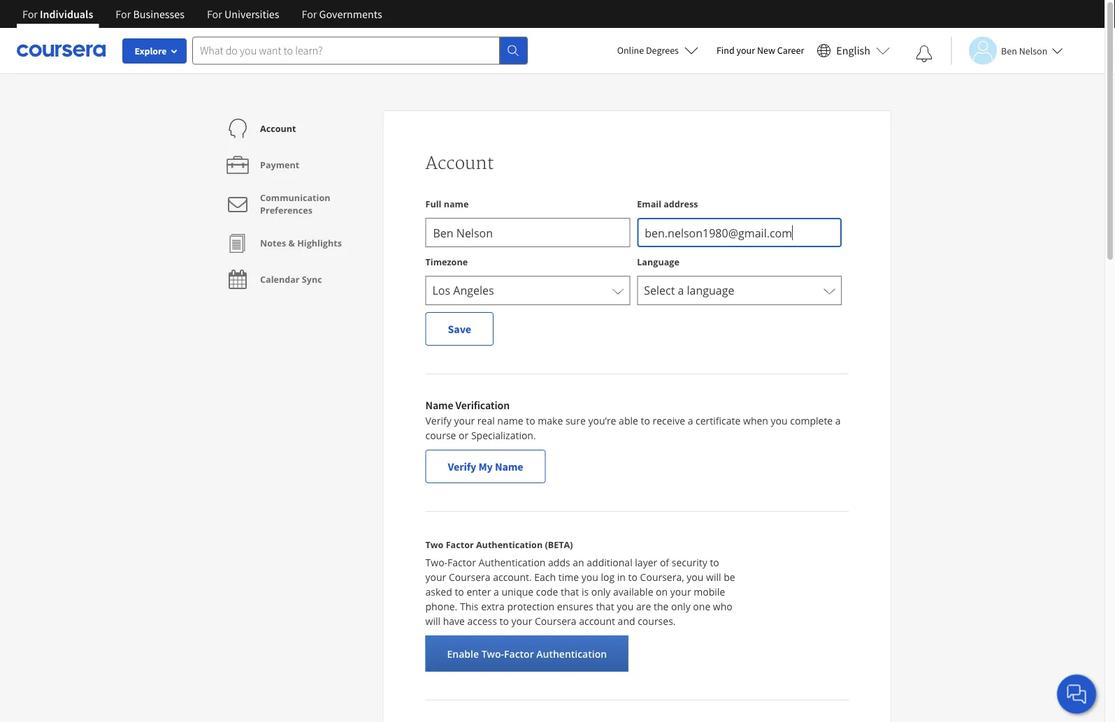 Task type: locate. For each thing, give the bounding box(es) containing it.
name right full
[[444, 198, 469, 210]]

certificate
[[696, 415, 741, 428]]

0 horizontal spatial name
[[425, 399, 453, 413]]

calendar
[[260, 274, 300, 286]]

1 horizontal spatial name
[[497, 415, 523, 428]]

your inside "link"
[[737, 44, 755, 57]]

account link
[[224, 110, 296, 147]]

that
[[561, 586, 579, 599], [596, 601, 614, 614]]

0 horizontal spatial coursera
[[449, 571, 491, 584]]

your
[[737, 44, 755, 57], [454, 415, 475, 428], [425, 571, 446, 584], [670, 586, 691, 599], [511, 615, 532, 629]]

for universities
[[207, 7, 279, 21]]

1 horizontal spatial will
[[706, 571, 721, 584]]

0 vertical spatial coursera
[[449, 571, 491, 584]]

for left universities
[[207, 7, 222, 21]]

name up 'course'
[[425, 399, 453, 413]]

1 horizontal spatial coursera
[[535, 615, 577, 629]]

one
[[693, 601, 711, 614]]

who
[[713, 601, 733, 614]]

0 horizontal spatial only
[[591, 586, 611, 599]]

have
[[443, 615, 465, 629]]

1 vertical spatial account
[[425, 153, 494, 174]]

ben
[[1001, 44, 1017, 57]]

layer
[[635, 557, 657, 570]]

1 horizontal spatial a
[[688, 415, 693, 428]]

two-factor authentication adds an additional layer of                 security to your coursera account. each time you log in to coursera,                 you will be asked to enter a unique code that is only available on                 your mobile phone. this extra protection ensures that you are the only                 one who will have access to your coursera account and courses.
[[425, 557, 735, 629]]

career
[[777, 44, 804, 57]]

0 horizontal spatial a
[[494, 586, 499, 599]]

authentication inside two-factor authentication adds an additional layer of                 security to your coursera account. each time you log in to coursera,                 you will be asked to enter a unique code that is only available on                 your mobile phone. this extra protection ensures that you are the only                 one who will have access to your coursera account and courses.
[[479, 557, 546, 570]]

you right when
[[771, 415, 788, 428]]

for for governments
[[302, 7, 317, 21]]

1 for from the left
[[22, 7, 38, 21]]

payment
[[260, 159, 299, 171]]

find your new career link
[[710, 42, 811, 59]]

to
[[526, 415, 535, 428], [641, 415, 650, 428], [710, 557, 719, 570], [628, 571, 638, 584], [455, 586, 464, 599], [500, 615, 509, 629]]

name
[[444, 198, 469, 210], [497, 415, 523, 428]]

for
[[22, 7, 38, 21], [116, 7, 131, 21], [207, 7, 222, 21], [302, 7, 317, 21]]

0 horizontal spatial two-
[[425, 557, 448, 570]]

verify up 'course'
[[425, 415, 451, 428]]

for left governments
[[302, 7, 317, 21]]

a right receive
[[688, 415, 693, 428]]

to down extra on the left of the page
[[500, 615, 509, 629]]

show notifications image
[[916, 45, 933, 62]]

1 vertical spatial factor
[[448, 557, 476, 570]]

notes & highlights
[[260, 237, 342, 249]]

for left "individuals"
[[22, 7, 38, 21]]

enable
[[447, 648, 479, 661]]

1 vertical spatial authentication
[[479, 557, 546, 570]]

sure
[[566, 415, 586, 428]]

2 vertical spatial factor
[[504, 648, 534, 661]]

verify
[[425, 415, 451, 428], [448, 460, 476, 474]]

0 vertical spatial two-
[[425, 557, 448, 570]]

0 horizontal spatial that
[[561, 586, 579, 599]]

coursera
[[449, 571, 491, 584], [535, 615, 577, 629]]

you
[[771, 415, 788, 428], [582, 571, 598, 584], [687, 571, 704, 584], [617, 601, 634, 614]]

0 vertical spatial name
[[425, 399, 453, 413]]

your up or
[[454, 415, 475, 428]]

0 vertical spatial verify
[[425, 415, 451, 428]]

two- inside button
[[481, 648, 504, 661]]

you up and
[[617, 601, 634, 614]]

only right "is"
[[591, 586, 611, 599]]

factor
[[446, 539, 474, 551], [448, 557, 476, 570], [504, 648, 534, 661]]

you down security
[[687, 571, 704, 584]]

for for businesses
[[116, 7, 131, 21]]

0 vertical spatial factor
[[446, 539, 474, 551]]

account inside 'account' link
[[260, 123, 296, 135]]

protection
[[507, 601, 555, 614]]

None search field
[[192, 37, 528, 65]]

authentication for adds
[[479, 557, 546, 570]]

explore button
[[122, 38, 187, 64]]

account up "payment"
[[260, 123, 296, 135]]

when
[[743, 415, 768, 428]]

0 horizontal spatial will
[[425, 615, 440, 629]]

1 vertical spatial name
[[495, 460, 523, 474]]

1 horizontal spatial that
[[596, 601, 614, 614]]

1 vertical spatial two-
[[481, 648, 504, 661]]

mobile
[[694, 586, 725, 599]]

&
[[288, 237, 295, 249]]

account
[[579, 615, 615, 629]]

factor down protection
[[504, 648, 534, 661]]

verify my name link
[[425, 450, 546, 484]]

0 horizontal spatial account
[[260, 123, 296, 135]]

this
[[460, 601, 479, 614]]

a right complete
[[835, 415, 841, 428]]

1 horizontal spatial only
[[671, 601, 691, 614]]

on
[[656, 586, 668, 599]]

will up mobile
[[706, 571, 721, 584]]

a up extra on the left of the page
[[494, 586, 499, 599]]

your down protection
[[511, 615, 532, 629]]

banner navigation
[[11, 0, 393, 38]]

your right find
[[737, 44, 755, 57]]

name up specialization. on the bottom left
[[497, 415, 523, 428]]

will down phone.
[[425, 615, 440, 629]]

in
[[617, 571, 626, 584]]

that up account
[[596, 601, 614, 614]]

you inside name verification verify your real name to make sure you're able to receive a certificate when you complete a course or specialization.
[[771, 415, 788, 428]]

account.
[[493, 571, 532, 584]]

two- down two
[[425, 557, 448, 570]]

to left "make"
[[526, 415, 535, 428]]

my
[[479, 460, 493, 474]]

save button
[[425, 313, 494, 346]]

authentication
[[476, 539, 543, 551], [479, 557, 546, 570], [536, 648, 607, 661]]

coursera up enter
[[449, 571, 491, 584]]

factor up enter
[[448, 557, 476, 570]]

for left businesses
[[116, 7, 131, 21]]

able
[[619, 415, 638, 428]]

account up full name
[[425, 153, 494, 174]]

1 vertical spatial will
[[425, 615, 440, 629]]

account
[[260, 123, 296, 135], [425, 153, 494, 174]]

that down time
[[561, 586, 579, 599]]

for for individuals
[[22, 7, 38, 21]]

english
[[836, 44, 870, 58]]

2 vertical spatial authentication
[[536, 648, 607, 661]]

to up this
[[455, 586, 464, 599]]

3 for from the left
[[207, 7, 222, 21]]

unique
[[502, 586, 534, 599]]

0 vertical spatial authentication
[[476, 539, 543, 551]]

factor for two-
[[448, 557, 476, 570]]

to right security
[[710, 557, 719, 570]]

2 for from the left
[[116, 7, 131, 21]]

name right my
[[495, 460, 523, 474]]

only right 'the'
[[671, 601, 691, 614]]

name
[[425, 399, 453, 413], [495, 460, 523, 474]]

1 vertical spatial name
[[497, 415, 523, 428]]

will
[[706, 571, 721, 584], [425, 615, 440, 629]]

1 vertical spatial only
[[671, 601, 691, 614]]

notes & highlights link
[[224, 225, 342, 261]]

coursera,
[[640, 571, 684, 584]]

factor inside two-factor authentication adds an additional layer of                 security to your coursera account. each time you log in to coursera,                 you will be asked to enter a unique code that is only available on                 your mobile phone. this extra protection ensures that you are the only                 one who will have access to your coursera account and courses.
[[448, 557, 476, 570]]

ensures
[[557, 601, 593, 614]]

or
[[459, 429, 469, 443]]

4 for from the left
[[302, 7, 317, 21]]

two- inside two-factor authentication adds an additional layer of                 security to your coursera account. each time you log in to coursera,                 you will be asked to enter a unique code that is only available on                 your mobile phone. this extra protection ensures that you are the only                 one who will have access to your coursera account and courses.
[[425, 557, 448, 570]]

verify left my
[[448, 460, 476, 474]]

the
[[654, 601, 669, 614]]

0 vertical spatial only
[[591, 586, 611, 599]]

0 vertical spatial account
[[260, 123, 296, 135]]

1 horizontal spatial name
[[495, 460, 523, 474]]

of
[[660, 557, 669, 570]]

specialization.
[[471, 429, 536, 443]]

for individuals
[[22, 7, 93, 21]]

coursera down the "ensures" at the bottom
[[535, 615, 577, 629]]

0 vertical spatial will
[[706, 571, 721, 584]]

factor right two
[[446, 539, 474, 551]]

What do you want to learn? text field
[[192, 37, 500, 65]]

find
[[717, 44, 735, 57]]

0 horizontal spatial name
[[444, 198, 469, 210]]

two-
[[425, 557, 448, 570], [481, 648, 504, 661]]

to right in
[[628, 571, 638, 584]]

1 horizontal spatial two-
[[481, 648, 504, 661]]

two- right enable
[[481, 648, 504, 661]]



Task type: vqa. For each thing, say whether or not it's contained in the screenshot.
the complete
yes



Task type: describe. For each thing, give the bounding box(es) containing it.
0 vertical spatial name
[[444, 198, 469, 210]]

1 horizontal spatial account
[[425, 153, 494, 174]]

complete
[[790, 415, 833, 428]]

courses.
[[638, 615, 676, 629]]

receive
[[653, 415, 685, 428]]

new
[[757, 44, 775, 57]]

universities
[[224, 7, 279, 21]]

chat with us image
[[1066, 684, 1088, 706]]

name inside name verification verify your real name to make sure you're able to receive a certificate when you complete a course or specialization.
[[425, 399, 453, 413]]

your inside name verification verify your real name to make sure you're able to receive a certificate when you complete a course or specialization.
[[454, 415, 475, 428]]

you up "is"
[[582, 571, 598, 584]]

for businesses
[[116, 7, 185, 21]]

highlights
[[297, 237, 342, 249]]

be
[[724, 571, 735, 584]]

ben nelson
[[1001, 44, 1048, 57]]

time
[[558, 571, 579, 584]]

save
[[448, 322, 471, 336]]

0 vertical spatial that
[[561, 586, 579, 599]]

access
[[467, 615, 497, 629]]

available
[[613, 586, 653, 599]]

authentication for (beta)
[[476, 539, 543, 551]]

your right on
[[670, 586, 691, 599]]

name verification verify your real name to make sure you're able to receive a certificate when you complete a course or specialization.
[[425, 399, 841, 443]]

preferences
[[260, 205, 313, 216]]

1 vertical spatial that
[[596, 601, 614, 614]]

verification
[[456, 399, 510, 413]]

degrees
[[646, 44, 679, 57]]

timezone
[[425, 256, 468, 268]]

each
[[534, 571, 556, 584]]

your up asked
[[425, 571, 446, 584]]

nelson
[[1019, 44, 1048, 57]]

additional
[[587, 557, 633, 570]]

full name
[[425, 198, 469, 210]]

name inside name verification verify your real name to make sure you're able to receive a certificate when you complete a course or specialization.
[[497, 415, 523, 428]]

online
[[617, 44, 644, 57]]

Email address text field
[[637, 218, 842, 248]]

(beta)
[[545, 539, 573, 551]]

security
[[672, 557, 707, 570]]

two factor authentication (beta)
[[425, 539, 573, 551]]

course
[[425, 429, 456, 443]]

an
[[573, 557, 584, 570]]

governments
[[319, 7, 382, 21]]

communication
[[260, 192, 330, 204]]

account settings element
[[213, 110, 383, 298]]

sync
[[302, 274, 322, 286]]

online degrees button
[[606, 35, 710, 66]]

authentication inside button
[[536, 648, 607, 661]]

payment link
[[224, 147, 299, 183]]

1 vertical spatial coursera
[[535, 615, 577, 629]]

businesses
[[133, 7, 185, 21]]

communication preferences
[[260, 192, 330, 216]]

address
[[664, 198, 698, 210]]

find your new career
[[717, 44, 804, 57]]

online degrees
[[617, 44, 679, 57]]

verify my name
[[448, 460, 523, 474]]

email
[[637, 198, 661, 210]]

calendar sync
[[260, 274, 322, 286]]

code
[[536, 586, 558, 599]]

calendar sync link
[[224, 261, 322, 298]]

1 vertical spatial verify
[[448, 460, 476, 474]]

adds
[[548, 557, 570, 570]]

factor for two
[[446, 539, 474, 551]]

language
[[637, 256, 679, 268]]

communication preferences link
[[224, 183, 372, 225]]

ben nelson button
[[951, 37, 1063, 65]]

and
[[618, 615, 635, 629]]

email address
[[637, 198, 698, 210]]

individuals
[[40, 7, 93, 21]]

is
[[582, 586, 589, 599]]

asked
[[425, 586, 452, 599]]

enable two-factor authentication
[[447, 648, 607, 661]]

enable two-factor authentication button
[[425, 636, 629, 673]]

are
[[636, 601, 651, 614]]

factor inside button
[[504, 648, 534, 661]]

2 horizontal spatial a
[[835, 415, 841, 428]]

Full name text field
[[425, 218, 630, 248]]

full
[[425, 198, 441, 210]]

extra
[[481, 601, 505, 614]]

phone.
[[425, 601, 457, 614]]

for governments
[[302, 7, 382, 21]]

make
[[538, 415, 563, 428]]

log
[[601, 571, 615, 584]]

coursera image
[[17, 39, 106, 62]]

for for universities
[[207, 7, 222, 21]]

real
[[477, 415, 495, 428]]

verify inside name verification verify your real name to make sure you're able to receive a certificate when you complete a course or specialization.
[[425, 415, 451, 428]]

explore
[[135, 45, 167, 57]]

a inside two-factor authentication adds an additional layer of                 security to your coursera account. each time you log in to coursera,                 you will be asked to enter a unique code that is only available on                 your mobile phone. this extra protection ensures that you are the only                 one who will have access to your coursera account and courses.
[[494, 586, 499, 599]]

you're
[[588, 415, 616, 428]]

to right able
[[641, 415, 650, 428]]

notes
[[260, 237, 286, 249]]

english button
[[811, 28, 896, 73]]



